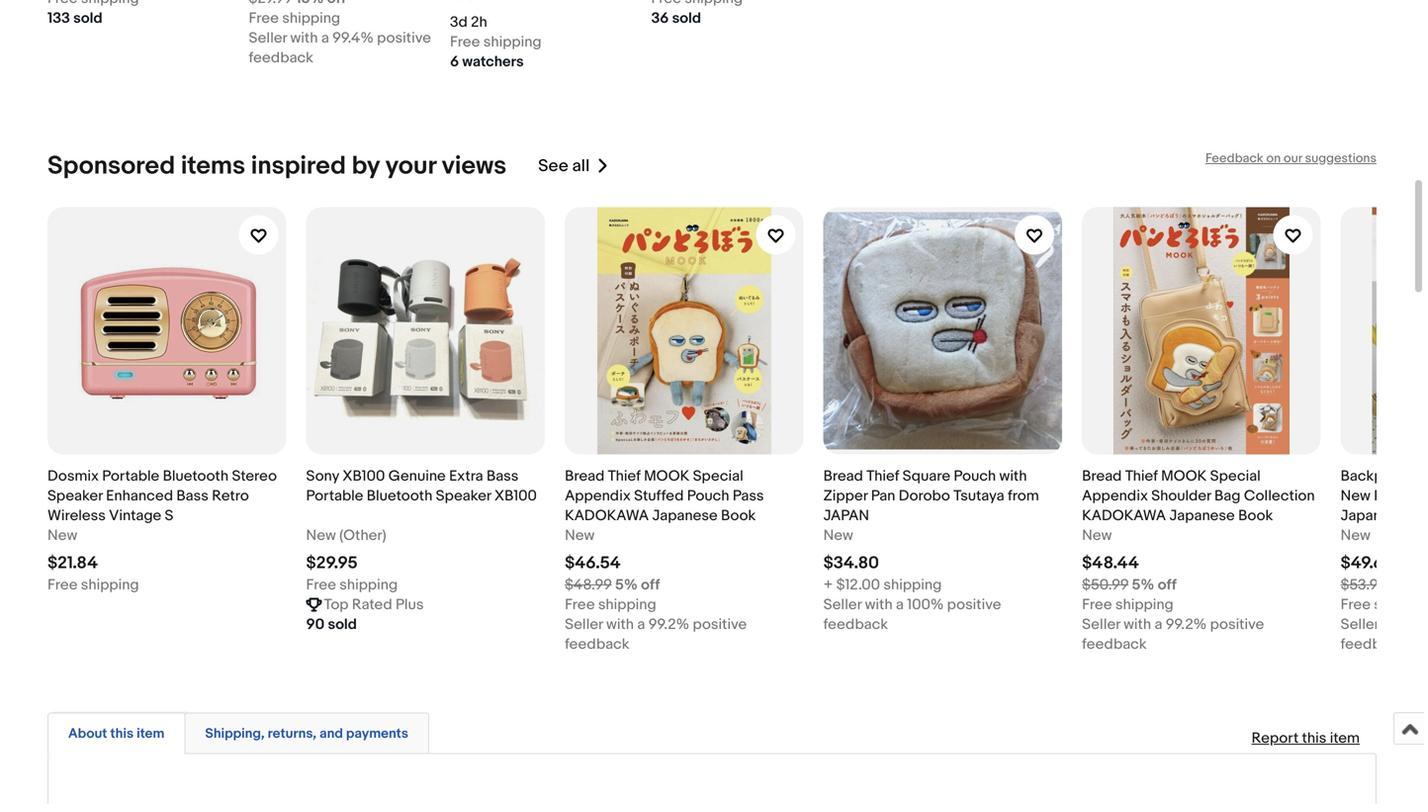 Task type: vqa. For each thing, say whether or not it's contained in the screenshot.
'Stuffed'
yes



Task type: describe. For each thing, give the bounding box(es) containing it.
0 vertical spatial xb100
[[343, 467, 385, 485]]

thief for $46.54
[[608, 467, 641, 485]]

collection
[[1244, 487, 1315, 505]]

feedback inside bread thief square pouch with zipper pan dorobo tsutaya from japan new $34.80 + $12.00 shipping seller with a 100% positive feedback
[[824, 616, 888, 634]]

$29.95
[[306, 553, 358, 574]]

with inside free shipping seller with a 99.4% positive feedback
[[290, 29, 318, 47]]

90
[[306, 616, 325, 634]]

views
[[442, 151, 507, 182]]

$50.99
[[1082, 576, 1129, 594]]

shipping inside bread thief mook special appendix shoulder bag collection kadokawa japanese book new $48.44 $50.99 5% off free shipping seller with a 99.2% positive feedback
[[1116, 596, 1174, 614]]

from
[[1008, 487, 1039, 505]]

$48.99
[[565, 576, 612, 594]]

6 watchers text field
[[450, 52, 524, 72]]

thief for $34.80
[[867, 467, 899, 485]]

on
[[1267, 151, 1281, 166]]

36 sold
[[651, 10, 701, 27]]

previous price $29.99 15% off text field
[[249, 0, 346, 9]]

2h
[[471, 13, 487, 31]]

shipping, returns, and payments button
[[205, 725, 408, 743]]

rated
[[352, 596, 392, 614]]

free inside bread thief mook special appendix shoulder bag collection kadokawa japanese book new $48.44 $50.99 5% off free shipping seller with a 99.2% positive feedback
[[1082, 596, 1112, 614]]

zipper
[[824, 487, 868, 505]]

See all text field
[[538, 156, 590, 177]]

90 sold text field
[[306, 615, 357, 635]]

sponsored
[[47, 151, 175, 182]]

off for $48.44
[[1158, 576, 1177, 594]]

3d 2h free shipping 6 watchers
[[450, 13, 542, 71]]

positive inside bread thief square pouch with zipper pan dorobo tsutaya from japan new $34.80 + $12.00 shipping seller with a 100% positive feedback
[[947, 596, 1001, 614]]

off for $46.54
[[641, 576, 660, 594]]

seller inside bread thief square pouch with zipper pan dorobo tsutaya from japan new $34.80 + $12.00 shipping seller with a 100% positive feedback
[[824, 596, 862, 614]]

suggestions
[[1305, 151, 1377, 166]]

new text field for $34.80
[[824, 526, 854, 546]]

$49.67
[[1341, 553, 1393, 574]]

kadokawa for $48.44
[[1082, 507, 1166, 525]]

sony xb100 genuine extra bass portable bluetooth speaker xb100
[[306, 467, 537, 505]]

top rated plus
[[324, 596, 424, 614]]

bo
[[1411, 467, 1424, 485]]

backpack bo new $49.67 $53.99 free shipping seller with a 
[[1341, 467, 1424, 653]]

shipping inside dosmix portable bluetooth stereo speaker enhanced bass retro wireless vintage s new $21.84 free shipping
[[81, 576, 139, 594]]

enhanced
[[106, 487, 173, 505]]

by
[[352, 151, 380, 182]]

shipping inside free shipping seller with a 99.4% positive feedback
[[282, 10, 340, 27]]

$48.44
[[1082, 553, 1139, 574]]

free shipping text field up top at the bottom of page
[[306, 575, 398, 595]]

dosmix
[[47, 467, 99, 485]]

speaker inside sony xb100 genuine extra bass portable bluetooth speaker xb100
[[436, 487, 491, 505]]

bluetooth inside dosmix portable bluetooth stereo speaker enhanced bass retro wireless vintage s new $21.84 free shipping
[[163, 467, 229, 485]]

inspired
[[251, 151, 346, 182]]

your
[[385, 151, 436, 182]]

133
[[47, 10, 70, 27]]

free shipping text field down $48.99
[[565, 595, 657, 615]]

genuine
[[388, 467, 446, 485]]

feedback
[[1206, 151, 1264, 166]]

appendix for $48.44
[[1082, 487, 1148, 505]]

tab list containing about this item
[[47, 709, 1377, 754]]

36 sold text field
[[651, 9, 701, 28]]

Seller with a 99.2% positive feedback text field
[[565, 615, 804, 654]]

report this item
[[1252, 730, 1360, 747]]

feedback on our suggestions
[[1206, 151, 1377, 166]]

seller inside bread thief mook special appendix shoulder bag collection kadokawa japanese book new $48.44 $50.99 5% off free shipping seller with a 99.2% positive feedback
[[1082, 616, 1121, 634]]

a inside the bread thief mook special appendix stuffed pouch pass kadokawa japanese book new $46.54 $48.99 5% off free shipping seller with a 99.2% positive feedback
[[637, 616, 645, 634]]

bass inside sony xb100 genuine extra bass portable bluetooth speaker xb100
[[487, 467, 519, 485]]

wireless
[[47, 507, 106, 525]]

shipping, returns, and payments
[[205, 726, 408, 742]]

seller inside free shipping seller with a 99.4% positive feedback
[[249, 29, 287, 47]]

free inside dosmix portable bluetooth stereo speaker enhanced bass retro wireless vintage s new $21.84 free shipping
[[47, 576, 78, 594]]

99.4%
[[333, 29, 374, 47]]

top
[[324, 596, 349, 614]]

free inside 3d 2h free shipping 6 watchers
[[450, 33, 480, 51]]

about
[[68, 726, 107, 742]]

3d
[[450, 13, 468, 31]]

shipping inside bread thief square pouch with zipper pan dorobo tsutaya from japan new $34.80 + $12.00 shipping seller with a 100% positive feedback
[[884, 576, 942, 594]]

thief for $48.44
[[1125, 467, 1158, 485]]

returns,
[[268, 726, 316, 742]]

seller inside the bread thief mook special appendix stuffed pouch pass kadokawa japanese book new $46.54 $48.99 5% off free shipping seller with a 99.2% positive feedback
[[565, 616, 603, 634]]

a inside bread thief mook special appendix shoulder bag collection kadokawa japanese book new $48.44 $50.99 5% off free shipping seller with a 99.2% positive feedback
[[1155, 616, 1163, 634]]

a inside free shipping seller with a 99.4% positive feedback
[[321, 29, 329, 47]]

$46.54
[[565, 553, 621, 574]]

watchers
[[462, 53, 524, 71]]

a inside 'backpack bo new $49.67 $53.99 free shipping seller with a'
[[1414, 616, 1421, 634]]

Seller with a text field
[[1341, 615, 1424, 654]]

new for $46.54
[[565, 527, 595, 545]]

bluetooth inside sony xb100 genuine extra bass portable bluetooth speaker xb100
[[367, 487, 433, 505]]

extra
[[449, 467, 483, 485]]

1 horizontal spatial free shipping text field
[[450, 32, 542, 52]]

previous price $48.99 5% off text field
[[565, 575, 660, 595]]

$53.99
[[1341, 576, 1387, 594]]

square
[[903, 467, 951, 485]]

bread thief mook special appendix stuffed pouch pass kadokawa japanese book new $46.54 $48.99 5% off free shipping seller with a 99.2% positive feedback
[[565, 467, 764, 653]]

0 horizontal spatial free shipping text field
[[47, 575, 139, 595]]

99.2% for $46.54
[[649, 616, 690, 634]]

$29.95 text field
[[306, 553, 358, 574]]

stereo
[[232, 467, 277, 485]]

our
[[1284, 151, 1302, 166]]

backpack
[[1341, 467, 1408, 485]]

100%
[[907, 596, 944, 614]]

dosmix portable bluetooth stereo speaker enhanced bass retro wireless vintage s new $21.84 free shipping
[[47, 467, 277, 594]]

new text field for $46.54
[[565, 526, 595, 546]]

bread thief mook special appendix shoulder bag collection kadokawa japanese book new $48.44 $50.99 5% off free shipping seller with a 99.2% positive feedback
[[1082, 467, 1315, 653]]

bag
[[1215, 487, 1241, 505]]

with inside 'backpack bo new $49.67 $53.99 free shipping seller with a'
[[1383, 616, 1410, 634]]

New (Other) text field
[[306, 526, 386, 546]]

feedback inside bread thief mook special appendix shoulder bag collection kadokawa japanese book new $48.44 $50.99 5% off free shipping seller with a 99.2% positive feedback
[[1082, 636, 1147, 653]]

japan
[[824, 507, 869, 525]]

sold for 90 sold
[[328, 616, 357, 634]]

special for $46.54
[[693, 467, 744, 485]]

$48.44 text field
[[1082, 553, 1139, 574]]

free inside 'backpack bo new $49.67 $53.99 free shipping seller with a'
[[1341, 596, 1371, 614]]

with inside bread thief mook special appendix shoulder bag collection kadokawa japanese book new $48.44 $50.99 5% off free shipping seller with a 99.2% positive feedback
[[1124, 616, 1152, 634]]

$49.67 text field
[[1341, 553, 1393, 574]]

new (other) $29.95 free shipping
[[306, 527, 398, 594]]

a inside bread thief square pouch with zipper pan dorobo tsutaya from japan new $34.80 + $12.00 shipping seller with a 100% positive feedback
[[896, 596, 904, 614]]

with inside the bread thief mook special appendix stuffed pouch pass kadokawa japanese book new $46.54 $48.99 5% off free shipping seller with a 99.2% positive feedback
[[606, 616, 634, 634]]

free shipping text field down $50.99
[[1082, 595, 1174, 615]]

special for $48.44
[[1210, 467, 1261, 485]]

sony
[[306, 467, 339, 485]]

see all link
[[538, 151, 610, 182]]

vintage
[[109, 507, 161, 525]]

new text field for $21.84
[[47, 526, 77, 546]]



Task type: locate. For each thing, give the bounding box(es) containing it.
+ $12.00 shipping text field
[[824, 575, 942, 595]]

1 horizontal spatial 5%
[[1132, 576, 1155, 594]]

1 horizontal spatial new text field
[[824, 526, 854, 546]]

free shipping text field up 99.4%
[[249, 9, 340, 28]]

0 vertical spatial portable
[[102, 467, 159, 485]]

mook for $46.54
[[644, 467, 690, 485]]

1 horizontal spatial portable
[[306, 487, 363, 505]]

shipping down previous price $48.99 5% off "text box"
[[598, 596, 657, 614]]

1 horizontal spatial new text field
[[1082, 526, 1112, 546]]

36 sold link
[[651, 0, 837, 28]]

previous price $50.99 5% off text field
[[1082, 575, 1177, 595]]

3 bread from the left
[[1082, 467, 1122, 485]]

bread thief square pouch with zipper pan dorobo tsutaya from japan new $34.80 + $12.00 shipping seller with a 100% positive feedback
[[824, 467, 1039, 634]]

1 horizontal spatial off
[[1158, 576, 1177, 594]]

2 mook from the left
[[1161, 467, 1207, 485]]

kadokawa for $46.54
[[565, 507, 649, 525]]

bread up $48.44
[[1082, 467, 1122, 485]]

xb100
[[343, 467, 385, 485], [494, 487, 537, 505]]

5%
[[615, 576, 638, 594], [1132, 576, 1155, 594]]

positive inside the bread thief mook special appendix stuffed pouch pass kadokawa japanese book new $46.54 $48.99 5% off free shipping seller with a 99.2% positive feedback
[[693, 616, 747, 634]]

0 horizontal spatial bass
[[176, 487, 209, 505]]

0 horizontal spatial new text field
[[47, 526, 77, 546]]

off
[[641, 576, 660, 594], [1158, 576, 1177, 594]]

2 appendix from the left
[[1082, 487, 1148, 505]]

2 kadokawa from the left
[[1082, 507, 1166, 525]]

japanese
[[652, 507, 718, 525], [1170, 507, 1235, 525]]

new inside 'backpack bo new $49.67 $53.99 free shipping seller with a'
[[1341, 527, 1371, 545]]

2 horizontal spatial sold
[[672, 10, 701, 27]]

shipping down previous price $50.99 5% off text field
[[1116, 596, 1174, 614]]

new text field up $46.54 text field
[[565, 526, 595, 546]]

portable inside dosmix portable bluetooth stereo speaker enhanced bass retro wireless vintage s new $21.84 free shipping
[[102, 467, 159, 485]]

99.2% for $48.44
[[1166, 616, 1207, 634]]

new inside bread thief square pouch with zipper pan dorobo tsutaya from japan new $34.80 + $12.00 shipping seller with a 100% positive feedback
[[824, 527, 854, 545]]

thief inside bread thief square pouch with zipper pan dorobo tsutaya from japan new $34.80 + $12.00 shipping seller with a 100% positive feedback
[[867, 467, 899, 485]]

item right about
[[137, 726, 165, 742]]

feedback inside the bread thief mook special appendix stuffed pouch pass kadokawa japanese book new $46.54 $48.99 5% off free shipping seller with a 99.2% positive feedback
[[565, 636, 630, 653]]

pouch inside the bread thief mook special appendix stuffed pouch pass kadokawa japanese book new $46.54 $48.99 5% off free shipping seller with a 99.2% positive feedback
[[687, 487, 730, 505]]

seller inside 'backpack bo new $49.67 $53.99 free shipping seller with a'
[[1341, 616, 1379, 634]]

pouch up tsutaya
[[954, 467, 996, 485]]

portable up enhanced
[[102, 467, 159, 485]]

$46.54 text field
[[565, 553, 621, 574]]

bread up "zipper"
[[824, 467, 863, 485]]

a left 99.4%
[[321, 29, 329, 47]]

stuffed
[[634, 487, 684, 505]]

2 new text field from the left
[[824, 526, 854, 546]]

+
[[824, 576, 833, 594]]

0 horizontal spatial book
[[721, 507, 756, 525]]

see
[[538, 156, 569, 177]]

kadokawa up $46.54 text field
[[565, 507, 649, 525]]

3 new from the left
[[565, 527, 595, 545]]

free
[[249, 10, 279, 27], [450, 33, 480, 51], [47, 576, 78, 594], [306, 576, 336, 594], [565, 596, 595, 614], [1082, 596, 1112, 614], [1341, 596, 1371, 614]]

$34.80 text field
[[824, 553, 879, 574]]

japanese down stuffed
[[652, 507, 718, 525]]

$34.80
[[824, 553, 879, 574]]

tsutaya
[[954, 487, 1005, 505]]

new for $21.84
[[47, 527, 77, 545]]

0 vertical spatial bluetooth
[[163, 467, 229, 485]]

1 horizontal spatial appendix
[[1082, 487, 1148, 505]]

dorobo
[[899, 487, 950, 505]]

2 special from the left
[[1210, 467, 1261, 485]]

item
[[137, 726, 165, 742], [1330, 730, 1360, 747]]

new inside new (other) $29.95 free shipping
[[306, 527, 336, 545]]

positive inside free shipping seller with a 99.4% positive feedback
[[377, 29, 431, 47]]

appendix inside the bread thief mook special appendix stuffed pouch pass kadokawa japanese book new $46.54 $48.99 5% off free shipping seller with a 99.2% positive feedback
[[565, 487, 631, 505]]

seller down +
[[824, 596, 862, 614]]

Top Rated Plus text field
[[324, 595, 424, 615]]

feedback down previous price $29.99 15% off text field
[[249, 49, 314, 67]]

new up $46.54 text field
[[565, 527, 595, 545]]

report
[[1252, 730, 1299, 747]]

0 horizontal spatial thief
[[608, 467, 641, 485]]

bread for $34.80
[[824, 467, 863, 485]]

feedback down $50.99
[[1082, 636, 1147, 653]]

(other)
[[339, 527, 386, 545]]

kadokawa up $48.44
[[1082, 507, 1166, 525]]

seller
[[249, 29, 287, 47], [824, 596, 862, 614], [565, 616, 603, 634], [1082, 616, 1121, 634], [1341, 616, 1379, 634]]

5% inside bread thief mook special appendix shoulder bag collection kadokawa japanese book new $48.44 $50.99 5% off free shipping seller with a 99.2% positive feedback
[[1132, 576, 1155, 594]]

0 horizontal spatial bread
[[565, 467, 605, 485]]

1 off from the left
[[641, 576, 660, 594]]

thief up pan
[[867, 467, 899, 485]]

6
[[450, 53, 459, 71]]

thief up shoulder at the bottom right of the page
[[1125, 467, 1158, 485]]

about this item
[[68, 726, 165, 742]]

special inside the bread thief mook special appendix stuffed pouch pass kadokawa japanese book new $46.54 $48.99 5% off free shipping seller with a 99.2% positive feedback
[[693, 467, 744, 485]]

$12.00
[[836, 576, 880, 594]]

with up from
[[1000, 467, 1027, 485]]

0 horizontal spatial kadokawa
[[565, 507, 649, 525]]

$21.84 text field
[[47, 553, 98, 574]]

shipping
[[282, 10, 340, 27], [483, 33, 542, 51], [81, 576, 139, 594], [340, 576, 398, 594], [884, 576, 942, 594], [598, 596, 657, 614], [1116, 596, 1174, 614], [1374, 596, 1424, 614]]

2 japanese from the left
[[1170, 507, 1235, 525]]

99.2% down previous price $50.99 5% off text field
[[1166, 616, 1207, 634]]

1 speaker from the left
[[47, 487, 103, 505]]

shipping down $21.84
[[81, 576, 139, 594]]

bread
[[565, 467, 605, 485], [824, 467, 863, 485], [1082, 467, 1122, 485]]

pass
[[733, 487, 764, 505]]

1 horizontal spatial bread
[[824, 467, 863, 485]]

thief inside the bread thief mook special appendix stuffed pouch pass kadokawa japanese book new $46.54 $48.99 5% off free shipping seller with a 99.2% positive feedback
[[608, 467, 641, 485]]

0 horizontal spatial appendix
[[565, 487, 631, 505]]

speaker down extra
[[436, 487, 491, 505]]

appendix left stuffed
[[565, 487, 631, 505]]

a down previous price $50.99 5% off text field
[[1155, 616, 1163, 634]]

shipping up 100%
[[884, 576, 942, 594]]

japanese down shoulder at the bottom right of the page
[[1170, 507, 1235, 525]]

2 bread from the left
[[824, 467, 863, 485]]

Seller with a 100% positive feedback text field
[[824, 595, 1063, 635]]

shoulder
[[1152, 487, 1211, 505]]

new up $48.44
[[1082, 527, 1112, 545]]

japanese inside the bread thief mook special appendix stuffed pouch pass kadokawa japanese book new $46.54 $48.99 5% off free shipping seller with a 99.2% positive feedback
[[652, 507, 718, 525]]

book inside bread thief mook special appendix shoulder bag collection kadokawa japanese book new $48.44 $50.99 5% off free shipping seller with a 99.2% positive feedback
[[1239, 507, 1273, 525]]

book down pass
[[721, 507, 756, 525]]

2 speaker from the left
[[436, 487, 491, 505]]

appendix left shoulder at the bottom right of the page
[[1082, 487, 1148, 505]]

book for $46.54
[[721, 507, 756, 525]]

off up seller with a 99.2% positive feedback text field
[[1158, 576, 1177, 594]]

2 horizontal spatial thief
[[1125, 467, 1158, 485]]

1 horizontal spatial thief
[[867, 467, 899, 485]]

book for $48.44
[[1239, 507, 1273, 525]]

0 horizontal spatial speaker
[[47, 487, 103, 505]]

feedback down $48.99
[[565, 636, 630, 653]]

3 thief from the left
[[1125, 467, 1158, 485]]

2 new from the left
[[306, 527, 336, 545]]

mook up stuffed
[[644, 467, 690, 485]]

sold down top at the bottom of page
[[328, 616, 357, 634]]

None text field
[[651, 0, 743, 9]]

Free shipping text field
[[450, 32, 542, 52], [47, 575, 139, 595], [1341, 595, 1424, 615]]

5 new from the left
[[1082, 527, 1112, 545]]

90 sold
[[306, 616, 357, 634]]

new text field down japan
[[824, 526, 854, 546]]

feedback down $12.00
[[824, 616, 888, 634]]

0 horizontal spatial 99.2%
[[649, 616, 690, 634]]

book inside the bread thief mook special appendix stuffed pouch pass kadokawa japanese book new $46.54 $48.99 5% off free shipping seller with a 99.2% positive feedback
[[721, 507, 756, 525]]

1 new from the left
[[47, 527, 77, 545]]

this right report
[[1302, 730, 1327, 747]]

2 99.2% from the left
[[1166, 616, 1207, 634]]

new inside bread thief mook special appendix shoulder bag collection kadokawa japanese book new $48.44 $50.99 5% off free shipping seller with a 99.2% positive feedback
[[1082, 527, 1112, 545]]

book down collection
[[1239, 507, 1273, 525]]

1 horizontal spatial pouch
[[954, 467, 996, 485]]

6 new from the left
[[1341, 527, 1371, 545]]

1 horizontal spatial kadokawa
[[1082, 507, 1166, 525]]

this for report
[[1302, 730, 1327, 747]]

off up seller with a 99.2% positive feedback text box
[[641, 576, 660, 594]]

appendix inside bread thief mook special appendix shoulder bag collection kadokawa japanese book new $48.44 $50.99 5% off free shipping seller with a 99.2% positive feedback
[[1082, 487, 1148, 505]]

see all
[[538, 156, 590, 177]]

speaker inside dosmix portable bluetooth stereo speaker enhanced bass retro wireless vintage s new $21.84 free shipping
[[47, 487, 103, 505]]

thief inside bread thief mook special appendix shoulder bag collection kadokawa japanese book new $48.44 $50.99 5% off free shipping seller with a 99.2% positive feedback
[[1125, 467, 1158, 485]]

2 horizontal spatial free shipping text field
[[1341, 595, 1424, 615]]

1 horizontal spatial book
[[1239, 507, 1273, 525]]

new down japan
[[824, 527, 854, 545]]

previous price $53.99 8% off text field
[[1341, 575, 1424, 595]]

2 thief from the left
[[867, 467, 899, 485]]

1 horizontal spatial mook
[[1161, 467, 1207, 485]]

1 horizontal spatial special
[[1210, 467, 1261, 485]]

1 appendix from the left
[[565, 487, 631, 505]]

this inside button
[[110, 726, 134, 742]]

speaker up wireless
[[47, 487, 103, 505]]

4 new from the left
[[824, 527, 854, 545]]

item right report
[[1330, 730, 1360, 747]]

new text field up $48.44
[[1082, 526, 1112, 546]]

with down previous price $29.99 15% off text field
[[290, 29, 318, 47]]

1 mook from the left
[[644, 467, 690, 485]]

1 vertical spatial portable
[[306, 487, 363, 505]]

$21.84
[[47, 553, 98, 574]]

5% inside the bread thief mook special appendix stuffed pouch pass kadokawa japanese book new $46.54 $48.99 5% off free shipping seller with a 99.2% positive feedback
[[615, 576, 638, 594]]

japanese inside bread thief mook special appendix shoulder bag collection kadokawa japanese book new $48.44 $50.99 5% off free shipping seller with a 99.2% positive feedback
[[1170, 507, 1235, 525]]

Seller with a 99.4% positive feedback text field
[[249, 28, 434, 68]]

special up bag
[[1210, 467, 1261, 485]]

mook
[[644, 467, 690, 485], [1161, 467, 1207, 485]]

New text field
[[565, 526, 595, 546], [1082, 526, 1112, 546], [1341, 526, 1371, 546]]

bluetooth
[[163, 467, 229, 485], [367, 487, 433, 505]]

free shipping text field up 'watchers'
[[450, 32, 542, 52]]

retro
[[212, 487, 249, 505]]

133 sold text field
[[47, 9, 102, 28]]

1 vertical spatial xb100
[[494, 487, 537, 505]]

2 horizontal spatial bread
[[1082, 467, 1122, 485]]

shipping inside new (other) $29.95 free shipping
[[340, 576, 398, 594]]

0 horizontal spatial off
[[641, 576, 660, 594]]

report this item link
[[1242, 720, 1370, 757]]

a down previous price $48.99 5% off "text box"
[[637, 616, 645, 634]]

mook for $48.44
[[1161, 467, 1207, 485]]

free shipping text field down $21.84
[[47, 575, 139, 595]]

new for $48.44
[[1082, 527, 1112, 545]]

shipping inside 3d 2h free shipping 6 watchers
[[483, 33, 542, 51]]

free shipping seller with a 99.4% positive feedback
[[249, 10, 434, 67]]

special up pass
[[693, 467, 744, 485]]

seller down $48.99
[[565, 616, 603, 634]]

kadokawa
[[565, 507, 649, 525], [1082, 507, 1166, 525]]

0 horizontal spatial item
[[137, 726, 165, 742]]

item for about this item
[[137, 726, 165, 742]]

shipping inside the bread thief mook special appendix stuffed pouch pass kadokawa japanese book new $46.54 $48.99 5% off free shipping seller with a 99.2% positive feedback
[[598, 596, 657, 614]]

free inside new (other) $29.95 free shipping
[[306, 576, 336, 594]]

positive
[[377, 29, 431, 47], [947, 596, 1001, 614], [693, 616, 747, 634], [1210, 616, 1264, 634]]

1 book from the left
[[721, 507, 756, 525]]

about this item button
[[68, 725, 165, 743]]

sold for 133 sold
[[73, 10, 102, 27]]

with down + $12.00 shipping text field at the bottom
[[865, 596, 893, 614]]

sold for 36 sold
[[672, 10, 701, 27]]

a left 100%
[[896, 596, 904, 614]]

bread inside bread thief mook special appendix shoulder bag collection kadokawa japanese book new $48.44 $50.99 5% off free shipping seller with a 99.2% positive feedback
[[1082, 467, 1122, 485]]

1 thief from the left
[[608, 467, 641, 485]]

pan
[[871, 487, 896, 505]]

portable down sony
[[306, 487, 363, 505]]

free down 3d 2h text field
[[450, 33, 480, 51]]

japanese for $46.54
[[652, 507, 718, 525]]

off inside bread thief mook special appendix shoulder bag collection kadokawa japanese book new $48.44 $50.99 5% off free shipping seller with a 99.2% positive feedback
[[1158, 576, 1177, 594]]

new for $34.80
[[824, 527, 854, 545]]

0 horizontal spatial bluetooth
[[163, 467, 229, 485]]

sponsored items inspired by your views
[[47, 151, 507, 182]]

99.2% inside the bread thief mook special appendix stuffed pouch pass kadokawa japanese book new $46.54 $48.99 5% off free shipping seller with a 99.2% positive feedback
[[649, 616, 690, 634]]

1 horizontal spatial 99.2%
[[1166, 616, 1207, 634]]

0 vertical spatial bass
[[487, 467, 519, 485]]

japanese for $48.44
[[1170, 507, 1235, 525]]

2 5% from the left
[[1132, 576, 1155, 594]]

mook inside the bread thief mook special appendix stuffed pouch pass kadokawa japanese book new $46.54 $48.99 5% off free shipping seller with a 99.2% positive feedback
[[644, 467, 690, 485]]

new up $49.67
[[1341, 527, 1371, 545]]

item inside button
[[137, 726, 165, 742]]

off inside the bread thief mook special appendix stuffed pouch pass kadokawa japanese book new $46.54 $48.99 5% off free shipping seller with a 99.2% positive feedback
[[641, 576, 660, 594]]

0 horizontal spatial this
[[110, 726, 134, 742]]

new inside the bread thief mook special appendix stuffed pouch pass kadokawa japanese book new $46.54 $48.99 5% off free shipping seller with a 99.2% positive feedback
[[565, 527, 595, 545]]

with down previous price $48.99 5% off "text box"
[[606, 616, 634, 634]]

0 horizontal spatial japanese
[[652, 507, 718, 525]]

2 off from the left
[[1158, 576, 1177, 594]]

bread inside the bread thief mook special appendix stuffed pouch pass kadokawa japanese book new $46.54 $48.99 5% off free shipping seller with a 99.2% positive feedback
[[565, 467, 605, 485]]

99.2% inside bread thief mook special appendix shoulder bag collection kadokawa japanese book new $48.44 $50.99 5% off free shipping seller with a 99.2% positive feedback
[[1166, 616, 1207, 634]]

1 special from the left
[[693, 467, 744, 485]]

36
[[651, 10, 669, 27]]

0 horizontal spatial portable
[[102, 467, 159, 485]]

1 5% from the left
[[615, 576, 638, 594]]

pouch left pass
[[687, 487, 730, 505]]

bread for $48.44
[[1082, 467, 1122, 485]]

New text field
[[47, 526, 77, 546], [824, 526, 854, 546]]

with
[[290, 29, 318, 47], [1000, 467, 1027, 485], [865, 596, 893, 614], [606, 616, 634, 634], [1124, 616, 1152, 634], [1383, 616, 1410, 634]]

feedback on our suggestions link
[[1206, 151, 1377, 166]]

0 horizontal spatial mook
[[644, 467, 690, 485]]

bread for $46.54
[[565, 467, 605, 485]]

sold inside text field
[[73, 10, 102, 27]]

new down wireless
[[47, 527, 77, 545]]

thief up stuffed
[[608, 467, 641, 485]]

free down $53.99
[[1341, 596, 1371, 614]]

seller down $53.99
[[1341, 616, 1379, 634]]

1 japanese from the left
[[652, 507, 718, 525]]

free inside the bread thief mook special appendix stuffed pouch pass kadokawa japanese book new $46.54 $48.99 5% off free shipping seller with a 99.2% positive feedback
[[565, 596, 595, 614]]

2 horizontal spatial new text field
[[1341, 526, 1371, 546]]

pouch
[[954, 467, 996, 485], [687, 487, 730, 505]]

5% right $48.99
[[615, 576, 638, 594]]

133 sold link
[[47, 0, 233, 28]]

1 vertical spatial bluetooth
[[367, 487, 433, 505]]

this right about
[[110, 726, 134, 742]]

speaker
[[47, 487, 103, 505], [436, 487, 491, 505]]

sold right 133
[[73, 10, 102, 27]]

mook up shoulder at the bottom right of the page
[[1161, 467, 1207, 485]]

appendix for $46.54
[[565, 487, 631, 505]]

1 vertical spatial pouch
[[687, 487, 730, 505]]

0 horizontal spatial special
[[693, 467, 744, 485]]

bass left "retro"
[[176, 487, 209, 505]]

kadokawa inside the bread thief mook special appendix stuffed pouch pass kadokawa japanese book new $46.54 $48.99 5% off free shipping seller with a 99.2% positive feedback
[[565, 507, 649, 525]]

1 horizontal spatial item
[[1330, 730, 1360, 747]]

new inside dosmix portable bluetooth stereo speaker enhanced bass retro wireless vintage s new $21.84 free shipping
[[47, 527, 77, 545]]

item for report this item
[[1330, 730, 1360, 747]]

1 horizontal spatial sold
[[328, 616, 357, 634]]

5% for $48.44
[[1132, 576, 1155, 594]]

1 new text field from the left
[[565, 526, 595, 546]]

pouch inside bread thief square pouch with zipper pan dorobo tsutaya from japan new $34.80 + $12.00 shipping seller with a 100% positive feedback
[[954, 467, 996, 485]]

plus
[[396, 596, 424, 614]]

1 horizontal spatial bluetooth
[[367, 487, 433, 505]]

with down previous price $50.99 5% off text field
[[1124, 616, 1152, 634]]

items
[[181, 151, 245, 182]]

new text field for $48.44
[[1082, 526, 1112, 546]]

133 sold
[[47, 10, 102, 27]]

shipping up rated
[[340, 576, 398, 594]]

with down previous price $53.99 8% off 'text box' on the right bottom
[[1383, 616, 1410, 634]]

free down $48.99
[[565, 596, 595, 614]]

0 horizontal spatial new text field
[[565, 526, 595, 546]]

book
[[721, 507, 756, 525], [1239, 507, 1273, 525]]

99.2%
[[649, 616, 690, 634], [1166, 616, 1207, 634]]

5% for $46.54
[[615, 576, 638, 594]]

feedback inside free shipping seller with a 99.4% positive feedback
[[249, 49, 314, 67]]

99.2% down previous price $48.99 5% off "text box"
[[649, 616, 690, 634]]

payments
[[346, 726, 408, 742]]

shipping inside 'backpack bo new $49.67 $53.99 free shipping seller with a'
[[1374, 596, 1424, 614]]

and
[[320, 726, 343, 742]]

1 kadokawa from the left
[[565, 507, 649, 525]]

bread up $46.54
[[565, 467, 605, 485]]

1 horizontal spatial japanese
[[1170, 507, 1235, 525]]

0 horizontal spatial 5%
[[615, 576, 638, 594]]

seller down previous price $29.99 15% off text field
[[249, 29, 287, 47]]

1 vertical spatial bass
[[176, 487, 209, 505]]

1 new text field from the left
[[47, 526, 77, 546]]

mook inside bread thief mook special appendix shoulder bag collection kadokawa japanese book new $48.44 $50.99 5% off free shipping seller with a 99.2% positive feedback
[[1161, 467, 1207, 485]]

special inside bread thief mook special appendix shoulder bag collection kadokawa japanese book new $48.44 $50.99 5% off free shipping seller with a 99.2% positive feedback
[[1210, 467, 1261, 485]]

thief
[[608, 467, 641, 485], [867, 467, 899, 485], [1125, 467, 1158, 485]]

positive inside bread thief mook special appendix shoulder bag collection kadokawa japanese book new $48.44 $50.99 5% off free shipping seller with a 99.2% positive feedback
[[1210, 616, 1264, 634]]

1 99.2% from the left
[[649, 616, 690, 634]]

new up $29.95
[[306, 527, 336, 545]]

shipping up 'watchers'
[[483, 33, 542, 51]]

all
[[572, 156, 590, 177]]

new text field up $49.67
[[1341, 526, 1371, 546]]

free down $29.95 text field
[[306, 576, 336, 594]]

5% right $50.99
[[1132, 576, 1155, 594]]

free inside free shipping seller with a 99.4% positive feedback
[[249, 10, 279, 27]]

0 vertical spatial pouch
[[954, 467, 996, 485]]

bluetooth up "retro"
[[163, 467, 229, 485]]

portable inside sony xb100 genuine extra bass portable bluetooth speaker xb100
[[306, 487, 363, 505]]

s
[[165, 507, 174, 525]]

2 book from the left
[[1239, 507, 1273, 525]]

a down previous price $53.99 8% off 'text box' on the right bottom
[[1414, 616, 1421, 634]]

kadokawa inside bread thief mook special appendix shoulder bag collection kadokawa japanese book new $48.44 $50.99 5% off free shipping seller with a 99.2% positive feedback
[[1082, 507, 1166, 525]]

1 horizontal spatial xb100
[[494, 487, 537, 505]]

free down previous price $29.99 15% off text field
[[249, 10, 279, 27]]

Seller with a 99.2% positive feedback text field
[[1082, 615, 1321, 654]]

3d 2h text field
[[450, 12, 487, 32]]

1 horizontal spatial this
[[1302, 730, 1327, 747]]

seller down $50.99
[[1082, 616, 1121, 634]]

bass
[[487, 467, 519, 485], [176, 487, 209, 505]]

bluetooth down genuine
[[367, 487, 433, 505]]

sold
[[73, 10, 102, 27], [672, 10, 701, 27], [328, 616, 357, 634]]

2 new text field from the left
[[1082, 526, 1112, 546]]

shipping down previous price $53.99 8% off 'text box' on the right bottom
[[1374, 596, 1424, 614]]

1 horizontal spatial speaker
[[436, 487, 491, 505]]

free down $50.99
[[1082, 596, 1112, 614]]

3 new text field from the left
[[1341, 526, 1371, 546]]

new
[[47, 527, 77, 545], [306, 527, 336, 545], [565, 527, 595, 545], [824, 527, 854, 545], [1082, 527, 1112, 545], [1341, 527, 1371, 545]]

1 bread from the left
[[565, 467, 605, 485]]

bass inside dosmix portable bluetooth stereo speaker enhanced bass retro wireless vintage s new $21.84 free shipping
[[176, 487, 209, 505]]

0 horizontal spatial pouch
[[687, 487, 730, 505]]

free down $21.84
[[47, 576, 78, 594]]

tab list
[[47, 709, 1377, 754]]

bass right extra
[[487, 467, 519, 485]]

shipping,
[[205, 726, 265, 742]]

bread inside bread thief square pouch with zipper pan dorobo tsutaya from japan new $34.80 + $12.00 shipping seller with a 100% positive feedback
[[824, 467, 863, 485]]

shipping down previous price $29.99 15% off text field
[[282, 10, 340, 27]]

1 horizontal spatial bass
[[487, 467, 519, 485]]

None text field
[[47, 0, 139, 9], [450, 0, 476, 4], [47, 0, 139, 9], [450, 0, 476, 4]]

new text field down wireless
[[47, 526, 77, 546]]

free shipping text field down $53.99
[[1341, 595, 1424, 615]]

this for about
[[110, 726, 134, 742]]

sold right 36
[[672, 10, 701, 27]]

a
[[321, 29, 329, 47], [896, 596, 904, 614], [637, 616, 645, 634], [1155, 616, 1163, 634], [1414, 616, 1421, 634]]

0 horizontal spatial sold
[[73, 10, 102, 27]]

0 horizontal spatial xb100
[[343, 467, 385, 485]]

Free shipping text field
[[249, 9, 340, 28], [306, 575, 398, 595], [565, 595, 657, 615], [1082, 595, 1174, 615]]



